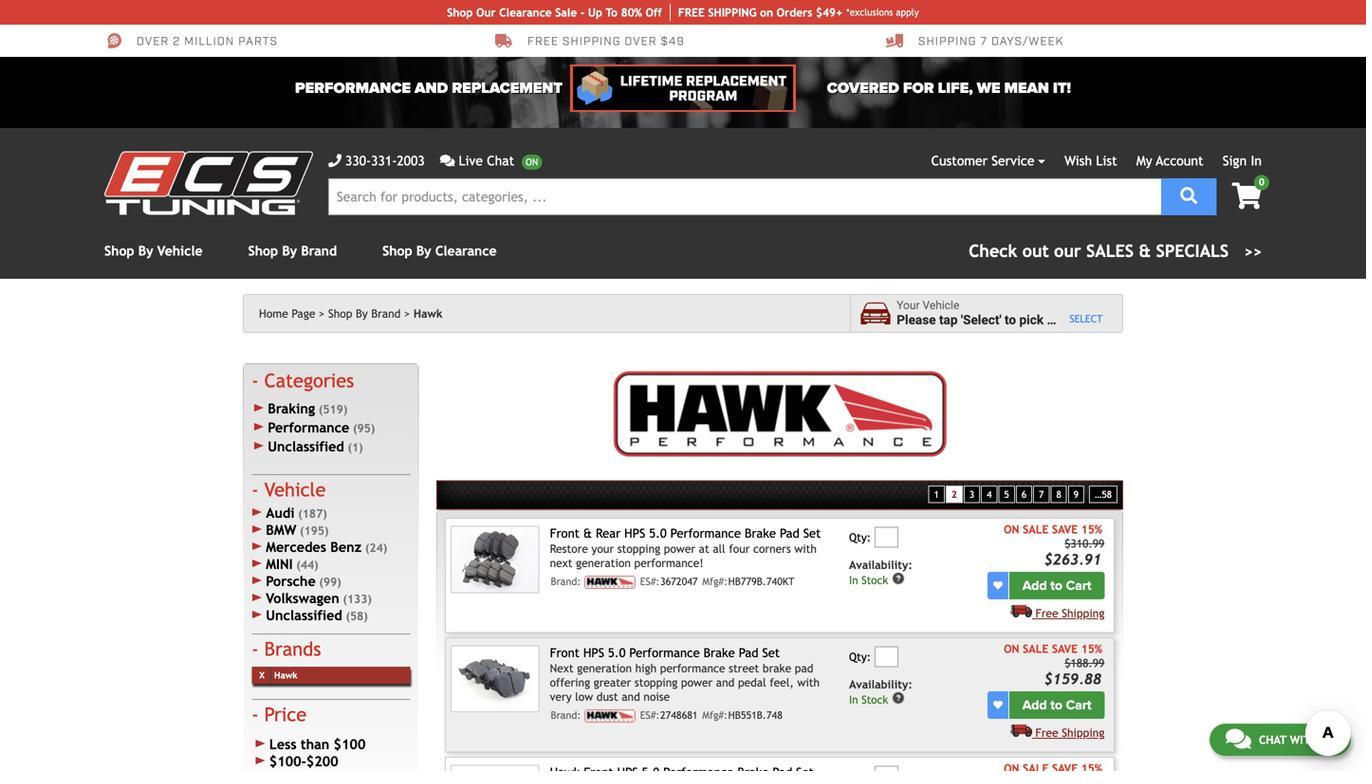 Task type: describe. For each thing, give the bounding box(es) containing it.
2 link
[[946, 486, 963, 503]]

free for $263.91
[[1036, 607, 1058, 620]]

corners
[[753, 542, 791, 555]]

shop by vehicle link
[[104, 243, 203, 259]]

(58)
[[346, 609, 368, 623]]

331-
[[371, 153, 397, 168]]

brand for shop by vehicle
[[301, 243, 337, 259]]

customer
[[931, 153, 988, 168]]

wish
[[1065, 153, 1092, 168]]

search image
[[1181, 187, 1198, 204]]

to for $159.88
[[1051, 697, 1063, 714]]

bmw
[[266, 522, 296, 538]]

specials
[[1156, 241, 1229, 261]]

shipping for $263.91
[[1062, 607, 1105, 620]]

categories braking (519) performance (95) unclassified (1)
[[264, 369, 375, 454]]

0
[[1259, 176, 1265, 187]]

account
[[1156, 153, 1204, 168]]

9 link
[[1068, 486, 1084, 503]]

brand for home page
[[371, 307, 401, 320]]

clearance for by
[[435, 243, 497, 259]]

hawk - corporate logo image for $263.91
[[584, 576, 636, 589]]

by up home page link
[[282, 243, 297, 259]]

0 vertical spatial hawk
[[414, 307, 443, 320]]

select link
[[1070, 313, 1103, 326]]

live chat
[[459, 153, 514, 168]]

shop inside shop our clearance sale - up to 80% off "link"
[[447, 6, 473, 19]]

less
[[269, 736, 297, 752]]

5.0 inside front hps 5.0 performance brake pad set next generation high performance street brake pad offering greater stopping power and pedal feel, with very low dust and noise
[[608, 646, 626, 660]]

dust
[[597, 690, 618, 703]]

over
[[625, 34, 657, 49]]

-
[[580, 6, 585, 19]]

by down ecs tuning "image"
[[138, 243, 153, 259]]

shop by brand link for shop by vehicle
[[248, 243, 337, 259]]

save for $263.91
[[1052, 523, 1078, 536]]

shop for home page shop by brand "link"
[[328, 307, 352, 320]]

home page
[[259, 307, 315, 320]]

brake inside front & rear hps 5.0 performance brake pad set restore your stopping power at all four corners with next generation performance!
[[745, 526, 776, 541]]

page
[[292, 307, 315, 320]]

free ship ping on orders $49+ *exclusions apply
[[678, 6, 919, 19]]

330-331-2003 link
[[328, 151, 425, 171]]

1 horizontal spatial 2
[[952, 489, 957, 500]]

please
[[897, 313, 936, 328]]

vehicle inside the vehicle audi (187) bmw (195) mercedes benz (24) mini (44) porsche (99) volkswagen (133) unclassified (58)
[[264, 478, 326, 501]]

es#: 2748681 mfg#: hb551b.748
[[640, 710, 783, 721]]

add to wish list image for $159.88
[[993, 701, 1003, 710]]

replacement
[[452, 79, 563, 97]]

power inside front hps 5.0 performance brake pad set next generation high performance street brake pad offering greater stopping power and pedal feel, with very low dust and noise
[[681, 676, 713, 689]]

'select'
[[961, 313, 1002, 328]]

hb551b.748
[[728, 710, 783, 721]]

volkswagen
[[266, 590, 339, 606]]

my
[[1136, 153, 1152, 168]]

greater
[[594, 676, 631, 689]]

(187)
[[298, 507, 327, 520]]

2003
[[397, 153, 425, 168]]

unclassified inside categories braking (519) performance (95) unclassified (1)
[[268, 439, 344, 454]]

0 horizontal spatial vehicle
[[157, 243, 203, 259]]

(133)
[[343, 592, 372, 606]]

2 vertical spatial with
[[1290, 733, 1318, 747]]

free
[[678, 6, 705, 19]]

6
[[1022, 489, 1027, 500]]

$100
[[334, 736, 366, 752]]

pad
[[795, 662, 814, 675]]

phone image
[[328, 154, 342, 167]]

unclassified inside the vehicle audi (187) bmw (195) mercedes benz (24) mini (44) porsche (99) volkswagen (133) unclassified (58)
[[266, 607, 342, 623]]

less than $100 $100-$200
[[269, 736, 366, 769]]

off
[[646, 6, 662, 19]]

shop for shop by vehicle link at the left
[[104, 243, 134, 259]]

to inside your vehicle please tap 'select' to pick a vehicle
[[1005, 313, 1016, 328]]

vehicle
[[1057, 313, 1098, 328]]

feel,
[[770, 676, 794, 689]]

1 vertical spatial and
[[622, 690, 640, 703]]

$49
[[661, 34, 685, 49]]

chat inside live chat link
[[487, 153, 514, 168]]

up
[[588, 6, 602, 19]]

es#: 3672047 mfg#: hb779b.740kt
[[640, 576, 794, 588]]

& for sales
[[1139, 241, 1151, 261]]

with inside front & rear hps 5.0 performance brake pad set restore your stopping power at all four corners with next generation performance!
[[794, 542, 817, 555]]

mfg#: for $159.88
[[702, 710, 728, 721]]

with inside front hps 5.0 performance brake pad set next generation high performance street brake pad offering greater stopping power and pedal feel, with very low dust and noise
[[797, 676, 820, 689]]

3
[[970, 489, 975, 500]]

list
[[1096, 153, 1117, 168]]

5
[[1004, 489, 1009, 500]]

tap
[[939, 313, 958, 328]]

chat inside chat with us link
[[1259, 733, 1287, 747]]

to
[[606, 6, 618, 19]]

stopping inside front & rear hps 5.0 performance brake pad set restore your stopping power at all four corners with next generation performance!
[[617, 542, 660, 555]]

set inside front & rear hps 5.0 performance brake pad set restore your stopping power at all four corners with next generation performance!
[[803, 526, 821, 541]]

add to cart button for $263.91
[[1010, 572, 1105, 600]]

over 2 million parts
[[137, 34, 278, 49]]

free shipping for $263.91
[[1036, 607, 1105, 620]]

…58 link
[[1089, 486, 1118, 503]]

es#3672047 - hb779b.740kt - front & rear hps 5.0 performance brake pad set - restore your stopping power at all four corners with next generation performance! - hawk - audi volkswagen image
[[450, 526, 539, 593]]

shop by clearance
[[382, 243, 497, 259]]

performance for categories
[[268, 420, 349, 435]]

front hps 5.0 performance brake pad set link
[[550, 646, 780, 660]]

brake
[[763, 662, 791, 675]]

it!
[[1053, 79, 1071, 97]]

$49+
[[816, 6, 843, 19]]

(1)
[[348, 441, 363, 454]]

select
[[1070, 313, 1103, 325]]

very
[[550, 690, 572, 703]]

7 inside 7 'link'
[[1039, 489, 1044, 500]]

save for $159.88
[[1052, 642, 1078, 656]]

pick
[[1019, 313, 1044, 328]]

add to wish list image for $263.91
[[993, 581, 1003, 591]]

chat with us
[[1259, 733, 1335, 747]]

generation inside front & rear hps 5.0 performance brake pad set restore your stopping power at all four corners with next generation performance!
[[576, 556, 631, 570]]

customer service button
[[931, 151, 1046, 171]]

lifetime replacement program banner image
[[570, 65, 796, 112]]

customer service
[[931, 153, 1035, 168]]

qty: for $263.91
[[849, 531, 871, 544]]

0 vertical spatial free
[[528, 34, 559, 49]]

availability: in stock for $263.91
[[849, 558, 913, 587]]

than
[[301, 736, 330, 752]]

sales & specials link
[[969, 238, 1262, 264]]

(24)
[[365, 541, 387, 554]]

mini
[[266, 556, 293, 572]]

on sale save 15% $310.99 $263.91
[[1004, 523, 1105, 568]]

home
[[259, 307, 288, 320]]

street
[[729, 662, 759, 675]]

330-331-2003
[[345, 153, 425, 168]]

on for $263.91
[[1004, 523, 1019, 536]]

vehicle inside your vehicle please tap 'select' to pick a vehicle
[[923, 299, 960, 312]]

front for $263.91
[[550, 526, 580, 541]]

all
[[713, 542, 726, 555]]

orders
[[777, 6, 813, 19]]

0 vertical spatial in
[[1251, 153, 1262, 168]]

(99)
[[319, 575, 341, 588]]

wish list link
[[1065, 153, 1117, 168]]

pad inside front hps 5.0 performance brake pad set next generation high performance street brake pad offering greater stopping power and pedal feel, with very low dust and noise
[[739, 646, 759, 660]]

brand: for $263.91
[[551, 576, 581, 588]]

performance for front
[[629, 646, 700, 660]]

shop for shop by vehicle shop by brand "link"
[[248, 243, 278, 259]]

performance
[[295, 79, 411, 97]]

free shipping image for $159.88
[[1010, 724, 1032, 737]]

stock for $263.91
[[862, 574, 888, 587]]

0 vertical spatial and
[[716, 676, 735, 689]]

comments image for chat
[[1226, 728, 1251, 750]]

my account link
[[1136, 153, 1204, 168]]

we
[[977, 79, 1001, 97]]

by down 2003
[[416, 243, 431, 259]]

ship
[[708, 6, 732, 19]]

qty: for $159.88
[[849, 650, 871, 664]]



Task type: vqa. For each thing, say whether or not it's contained in the screenshot.
From
no



Task type: locate. For each thing, give the bounding box(es) containing it.
chat right live
[[487, 153, 514, 168]]

1 on from the top
[[1004, 523, 1019, 536]]

0 vertical spatial add to cart button
[[1010, 572, 1105, 600]]

in
[[1251, 153, 1262, 168], [849, 574, 858, 587], [849, 694, 858, 706]]

0 vertical spatial brake
[[745, 526, 776, 541]]

availability: for $159.88
[[849, 678, 913, 691]]

in left question sign icon
[[849, 694, 858, 706]]

shipping 7 days/week
[[918, 34, 1064, 49]]

brake up corners
[[745, 526, 776, 541]]

mfg#:
[[702, 576, 728, 588], [702, 710, 728, 721]]

0 vertical spatial with
[[794, 542, 817, 555]]

chat left us
[[1259, 733, 1287, 747]]

1 availability: from the top
[[849, 558, 913, 572]]

brand: down next
[[551, 576, 581, 588]]

mfg#: right 2748681
[[702, 710, 728, 721]]

power down performance
[[681, 676, 713, 689]]

0 horizontal spatial hawk
[[274, 670, 297, 681]]

1 vertical spatial 15%
[[1081, 642, 1102, 656]]

2748681
[[660, 710, 698, 721]]

on inside on sale save 15% $310.99 $263.91
[[1004, 523, 1019, 536]]

question sign image
[[892, 692, 905, 705]]

performance and replacement
[[295, 79, 563, 97]]

life,
[[938, 79, 973, 97]]

0 vertical spatial 15%
[[1081, 523, 1102, 536]]

1 vertical spatial pad
[[739, 646, 759, 660]]

0 horizontal spatial and
[[622, 690, 640, 703]]

0 vertical spatial pad
[[780, 526, 800, 541]]

to
[[1005, 313, 1016, 328], [1051, 578, 1063, 594], [1051, 697, 1063, 714]]

0 vertical spatial &
[[1139, 241, 1151, 261]]

to down $263.91 in the right bottom of the page
[[1051, 578, 1063, 594]]

question sign image
[[892, 572, 905, 585]]

performance up at at the right bottom of the page
[[670, 526, 741, 541]]

…58
[[1095, 489, 1112, 500]]

2 right 1
[[952, 489, 957, 500]]

hawk right x
[[274, 670, 297, 681]]

2 hawk - corporate logo image from the top
[[584, 710, 636, 723]]

shop our clearance sale - up to 80% off
[[447, 6, 662, 19]]

6 link
[[1016, 486, 1032, 503]]

2 vertical spatial shipping
[[1062, 726, 1105, 740]]

vehicle up the tap at top
[[923, 299, 960, 312]]

save inside on sale save 15% $310.99 $263.91
[[1052, 523, 1078, 536]]

hps inside front hps 5.0 performance brake pad set next generation high performance street brake pad offering greater stopping power and pedal feel, with very low dust and noise
[[583, 646, 604, 660]]

hb779b.740kt
[[728, 576, 794, 588]]

shop by brand for shop by vehicle
[[248, 243, 337, 259]]

live chat link
[[440, 151, 542, 171]]

(95)
[[353, 422, 375, 435]]

hawk - corporate logo image for $159.88
[[584, 710, 636, 723]]

5.0 up performance! at the bottom of the page
[[649, 526, 667, 541]]

1 vertical spatial set
[[762, 646, 780, 660]]

0 vertical spatial free shipping image
[[1010, 604, 1032, 618]]

1 horizontal spatial hawk
[[414, 307, 443, 320]]

cart down $159.88
[[1066, 697, 1092, 714]]

shipping up covered for life, we mean it!
[[918, 34, 977, 49]]

shipping up $188.99
[[1062, 607, 1105, 620]]

free down the shop our clearance sale - up to 80% off
[[528, 34, 559, 49]]

free shipping image
[[1010, 604, 1032, 618], [1010, 724, 1032, 737]]

add to wish list image
[[993, 581, 1003, 591], [993, 701, 1003, 710]]

2 right over
[[173, 34, 181, 49]]

shipping
[[918, 34, 977, 49], [1062, 607, 1105, 620], [1062, 726, 1105, 740]]

8 link
[[1051, 486, 1067, 503]]

1 horizontal spatial chat
[[1259, 733, 1287, 747]]

(519)
[[319, 403, 348, 416]]

sale up $159.88
[[1023, 642, 1049, 656]]

save up $188.99
[[1052, 642, 1078, 656]]

performance inside categories braking (519) performance (95) unclassified (1)
[[268, 420, 349, 435]]

shipping
[[563, 34, 621, 49]]

to for $263.91
[[1051, 578, 1063, 594]]

in for $263.91
[[849, 574, 858, 587]]

15% up $188.99
[[1081, 642, 1102, 656]]

hawk down shop by clearance at the left
[[414, 307, 443, 320]]

330-
[[345, 153, 371, 168]]

0 vertical spatial power
[[664, 542, 695, 555]]

2 vertical spatial vehicle
[[264, 478, 326, 501]]

1 vertical spatial unclassified
[[266, 607, 342, 623]]

unclassified
[[268, 439, 344, 454], [266, 607, 342, 623]]

0 horizontal spatial brake
[[704, 646, 735, 660]]

2 mfg#: from the top
[[702, 710, 728, 721]]

save inside on sale save 15% $188.99 $159.88
[[1052, 642, 1078, 656]]

1 vertical spatial comments image
[[1226, 728, 1251, 750]]

over
[[137, 34, 169, 49]]

performance!
[[634, 556, 704, 570]]

0 vertical spatial free shipping
[[1036, 607, 1105, 620]]

stock for $159.88
[[862, 694, 888, 706]]

(195)
[[300, 524, 329, 537]]

power down front & rear hps 5.0 performance brake pad set link
[[664, 542, 695, 555]]

$100-
[[269, 754, 306, 769]]

5.0 inside front & rear hps 5.0 performance brake pad set restore your stopping power at all four corners with next generation performance!
[[649, 526, 667, 541]]

brand up page
[[301, 243, 337, 259]]

1 add to cart from the top
[[1023, 578, 1092, 594]]

hawk - corporate logo image down dust
[[584, 710, 636, 723]]

1 horizontal spatial brake
[[745, 526, 776, 541]]

comments image inside chat with us link
[[1226, 728, 1251, 750]]

pad inside front & rear hps 5.0 performance brake pad set restore your stopping power at all four corners with next generation performance!
[[780, 526, 800, 541]]

a
[[1047, 313, 1054, 328]]

mfg#: down all
[[702, 576, 728, 588]]

1 stock from the top
[[862, 574, 888, 587]]

1 vertical spatial brand:
[[551, 710, 581, 721]]

1 vertical spatial front
[[550, 646, 580, 660]]

0 vertical spatial hawk - corporate logo image
[[584, 576, 636, 589]]

stopping inside front hps 5.0 performance brake pad set next generation high performance street brake pad offering greater stopping power and pedal feel, with very low dust and noise
[[635, 676, 678, 689]]

add for $159.88
[[1023, 697, 1047, 714]]

15% inside on sale save 15% $310.99 $263.91
[[1081, 523, 1102, 536]]

availability: in stock for $159.88
[[849, 678, 913, 706]]

2 brand: from the top
[[551, 710, 581, 721]]

0 vertical spatial 5.0
[[649, 526, 667, 541]]

generation up greater
[[577, 662, 632, 675]]

audi
[[266, 505, 295, 521]]

pad up corners
[[780, 526, 800, 541]]

1 vertical spatial es#:
[[640, 710, 660, 721]]

front inside front hps 5.0 performance brake pad set next generation high performance street brake pad offering greater stopping power and pedal feel, with very low dust and noise
[[550, 646, 580, 660]]

0 horizontal spatial set
[[762, 646, 780, 660]]

0 vertical spatial availability: in stock
[[849, 558, 913, 587]]

$200
[[306, 754, 338, 769]]

add down on sale save 15% $310.99 $263.91
[[1023, 578, 1047, 594]]

2 on from the top
[[1004, 642, 1019, 656]]

sale for $159.88
[[1023, 642, 1049, 656]]

set
[[803, 526, 821, 541], [762, 646, 780, 660]]

brake up street at right
[[704, 646, 735, 660]]

front & rear hps 5.0 performance brake pad set restore your stopping power at all four corners with next generation performance!
[[550, 526, 821, 570]]

clearance down live
[[435, 243, 497, 259]]

1 vertical spatial power
[[681, 676, 713, 689]]

0 horizontal spatial pad
[[739, 646, 759, 660]]

2 vertical spatial in
[[849, 694, 858, 706]]

2 horizontal spatial vehicle
[[923, 299, 960, 312]]

2 free shipping image from the top
[[1010, 724, 1032, 737]]

0 vertical spatial shipping
[[918, 34, 977, 49]]

1 vertical spatial hps
[[583, 646, 604, 660]]

1 vertical spatial add to cart
[[1023, 697, 1092, 714]]

1 vertical spatial stopping
[[635, 676, 678, 689]]

clearance right our
[[499, 6, 552, 19]]

brand: for $159.88
[[551, 710, 581, 721]]

and down street at right
[[716, 676, 735, 689]]

7 left days/week
[[981, 34, 988, 49]]

1 vertical spatial 7
[[1039, 489, 1044, 500]]

$310.99
[[1065, 537, 1105, 550]]

stopping up performance! at the bottom of the page
[[617, 542, 660, 555]]

0 vertical spatial set
[[803, 526, 821, 541]]

service
[[992, 153, 1035, 168]]

1 availability: in stock from the top
[[849, 558, 913, 587]]

2 cart from the top
[[1066, 697, 1092, 714]]

2 free shipping from the top
[[1036, 726, 1105, 740]]

front for $159.88
[[550, 646, 580, 660]]

*exclusions apply link
[[846, 5, 919, 19]]

stopping up noise
[[635, 676, 678, 689]]

power inside front & rear hps 5.0 performance brake pad set restore your stopping power at all four corners with next generation performance!
[[664, 542, 695, 555]]

2 availability: from the top
[[849, 678, 913, 691]]

1 hawk - corporate logo image from the top
[[584, 576, 636, 589]]

comments image inside live chat link
[[440, 154, 455, 167]]

1 15% from the top
[[1081, 523, 1102, 536]]

shop by brand link for home page
[[328, 307, 410, 320]]

0 vertical spatial save
[[1052, 523, 1078, 536]]

0 vertical spatial performance
[[268, 420, 349, 435]]

free up on sale save 15% $188.99 $159.88
[[1036, 607, 1058, 620]]

add to cart button down $159.88
[[1010, 692, 1105, 719]]

0 horizontal spatial 7
[[981, 34, 988, 49]]

es#: down noise
[[640, 710, 660, 721]]

1 brand: from the top
[[551, 576, 581, 588]]

mean
[[1004, 79, 1049, 97]]

availability: for $263.91
[[849, 558, 913, 572]]

performance inside front hps 5.0 performance brake pad set next generation high performance street brake pad offering greater stopping power and pedal feel, with very low dust and noise
[[629, 646, 700, 660]]

1 free shipping image from the top
[[1010, 604, 1032, 618]]

x
[[259, 670, 265, 681]]

performance inside front & rear hps 5.0 performance brake pad set restore your stopping power at all four corners with next generation performance!
[[670, 526, 741, 541]]

shop by brand right page
[[328, 307, 401, 320]]

unclassified down braking
[[268, 439, 344, 454]]

shop for shop by clearance 'link'
[[382, 243, 412, 259]]

80%
[[621, 6, 642, 19]]

free shipping image down on sale save 15% $188.99 $159.88
[[1010, 724, 1032, 737]]

mercedes
[[266, 539, 326, 555]]

sign
[[1223, 153, 1247, 168]]

1 vertical spatial shipping
[[1062, 607, 1105, 620]]

clearance inside "link"
[[499, 6, 552, 19]]

hps inside front & rear hps 5.0 performance brake pad set restore your stopping power at all four corners with next generation performance!
[[624, 526, 645, 541]]

& right sales
[[1139, 241, 1151, 261]]

es#: for $159.88
[[640, 710, 660, 721]]

0 vertical spatial sale
[[1023, 523, 1049, 536]]

7 inside the shipping 7 days/week link
[[981, 34, 988, 49]]

1 add from the top
[[1023, 578, 1047, 594]]

low
[[575, 690, 593, 703]]

1 vertical spatial to
[[1051, 578, 1063, 594]]

1 cart from the top
[[1066, 578, 1092, 594]]

1 add to wish list image from the top
[[993, 581, 1003, 591]]

free shipping for $159.88
[[1036, 726, 1105, 740]]

1 es#: from the top
[[640, 576, 660, 588]]

2 save from the top
[[1052, 642, 1078, 656]]

sale inside on sale save 15% $188.99 $159.88
[[1023, 642, 1049, 656]]

stock left question sign icon
[[862, 694, 888, 706]]

15%
[[1081, 523, 1102, 536], [1081, 642, 1102, 656]]

5.0 up greater
[[608, 646, 626, 660]]

free shipping over $49 link
[[495, 32, 685, 49]]

0 vertical spatial qty:
[[849, 531, 871, 544]]

None text field
[[875, 527, 898, 548], [875, 647, 898, 668], [875, 527, 898, 548], [875, 647, 898, 668]]

es#2748681 - hb551b.748 - front hps 5.0 performance brake pad set - next generation high performance street brake pad offering greater stopping power and pedal feel, with very low dust and noise - hawk - bmw image
[[450, 646, 539, 713]]

clearance for our
[[499, 6, 552, 19]]

hps right rear
[[624, 526, 645, 541]]

performance up the high
[[629, 646, 700, 660]]

1 qty: from the top
[[849, 531, 871, 544]]

availability: up question sign image
[[849, 558, 913, 572]]

million
[[184, 34, 235, 49]]

1 vertical spatial sale
[[1023, 642, 1049, 656]]

0 vertical spatial mfg#:
[[702, 576, 728, 588]]

shop by vehicle
[[104, 243, 203, 259]]

7
[[981, 34, 988, 49], [1039, 489, 1044, 500]]

0 vertical spatial availability:
[[849, 558, 913, 572]]

clearance
[[499, 6, 552, 19], [435, 243, 497, 259]]

brake inside front hps 5.0 performance brake pad set next generation high performance street brake pad offering greater stopping power and pedal feel, with very low dust and noise
[[704, 646, 735, 660]]

performance down braking
[[268, 420, 349, 435]]

front up restore
[[550, 526, 580, 541]]

2 15% from the top
[[1081, 642, 1102, 656]]

comments image left live
[[440, 154, 455, 167]]

1 vertical spatial hawk
[[274, 670, 297, 681]]

to left pick
[[1005, 313, 1016, 328]]

0 horizontal spatial &
[[583, 526, 592, 541]]

with
[[794, 542, 817, 555], [797, 676, 820, 689], [1290, 733, 1318, 747]]

7 link
[[1033, 486, 1050, 503]]

1 horizontal spatial clearance
[[499, 6, 552, 19]]

availability:
[[849, 558, 913, 572], [849, 678, 913, 691]]

5 link
[[999, 486, 1015, 503]]

2 front from the top
[[550, 646, 580, 660]]

1 vertical spatial brand
[[371, 307, 401, 320]]

sale down 7 'link'
[[1023, 523, 1049, 536]]

with right corners
[[794, 542, 817, 555]]

generation down your
[[576, 556, 631, 570]]

qty: right pad
[[849, 650, 871, 664]]

qty: right corners
[[849, 531, 871, 544]]

0 vertical spatial es#:
[[640, 576, 660, 588]]

1 horizontal spatial pad
[[780, 526, 800, 541]]

2 sale from the top
[[1023, 642, 1049, 656]]

restore
[[550, 542, 588, 555]]

free shipping up $188.99
[[1036, 607, 1105, 620]]

1 vertical spatial availability:
[[849, 678, 913, 691]]

availability: up question sign icon
[[849, 678, 913, 691]]

0 vertical spatial chat
[[487, 153, 514, 168]]

by right page
[[356, 307, 368, 320]]

1 vertical spatial 5.0
[[608, 646, 626, 660]]

0 vertical spatial front
[[550, 526, 580, 541]]

at
[[699, 542, 709, 555]]

1 vertical spatial cart
[[1066, 697, 1092, 714]]

0 vertical spatial stock
[[862, 574, 888, 587]]

your
[[897, 299, 920, 312]]

free
[[528, 34, 559, 49], [1036, 607, 1058, 620], [1036, 726, 1058, 740]]

1 vertical spatial shop by brand
[[328, 307, 401, 320]]

cart for $263.91
[[1066, 578, 1092, 594]]

0 vertical spatial add to wish list image
[[993, 581, 1003, 591]]

front hps 5.0 performance brake pad set next generation high performance street brake pad offering greater stopping power and pedal feel, with very low dust and noise
[[550, 646, 820, 703]]

hawk - corporate logo image
[[584, 576, 636, 589], [584, 710, 636, 723]]

shop our clearance sale - up to 80% off link
[[447, 4, 671, 21]]

ecs tuning image
[[104, 151, 313, 215]]

0 vertical spatial generation
[[576, 556, 631, 570]]

brand down shop by clearance 'link'
[[371, 307, 401, 320]]

four
[[729, 542, 750, 555]]

1 vertical spatial add to cart button
[[1010, 692, 1105, 719]]

shop by brand link up home page link
[[248, 243, 337, 259]]

1 vertical spatial 2
[[952, 489, 957, 500]]

add to cart down $263.91 in the right bottom of the page
[[1023, 578, 1092, 594]]

add to cart button down $263.91 in the right bottom of the page
[[1010, 572, 1105, 600]]

1 add to cart button from the top
[[1010, 572, 1105, 600]]

7 left 8
[[1039, 489, 1044, 500]]

1 vertical spatial mfg#:
[[702, 710, 728, 721]]

1 vertical spatial add to wish list image
[[993, 701, 1003, 710]]

add to cart down $159.88
[[1023, 697, 1092, 714]]

in right sign
[[1251, 153, 1262, 168]]

sign in link
[[1223, 153, 1262, 168]]

unclassified down volkswagen
[[266, 607, 342, 623]]

5.0
[[649, 526, 667, 541], [608, 646, 626, 660]]

vehicle audi (187) bmw (195) mercedes benz (24) mini (44) porsche (99) volkswagen (133) unclassified (58)
[[264, 478, 387, 623]]

free shipping down $159.88
[[1036, 726, 1105, 740]]

shop by brand link
[[248, 243, 337, 259], [328, 307, 410, 320]]

0 vertical spatial on
[[1004, 523, 1019, 536]]

15% up $310.99
[[1081, 523, 1102, 536]]

free for $159.88
[[1036, 726, 1058, 740]]

free shipping image up on sale save 15% $188.99 $159.88
[[1010, 604, 1032, 618]]

comments image
[[440, 154, 455, 167], [1226, 728, 1251, 750]]

1 horizontal spatial 7
[[1039, 489, 1044, 500]]

1 vertical spatial in
[[849, 574, 858, 587]]

and
[[415, 79, 448, 97]]

1 vertical spatial clearance
[[435, 243, 497, 259]]

2 add from the top
[[1023, 697, 1047, 714]]

with down pad
[[797, 676, 820, 689]]

2 add to cart button from the top
[[1010, 692, 1105, 719]]

in for $159.88
[[849, 694, 858, 706]]

0 horizontal spatial comments image
[[440, 154, 455, 167]]

2 stock from the top
[[862, 694, 888, 706]]

and down greater
[[622, 690, 640, 703]]

& inside front & rear hps 5.0 performance brake pad set restore your stopping power at all four corners with next generation performance!
[[583, 526, 592, 541]]

2 es#: from the top
[[640, 710, 660, 721]]

2 add to cart from the top
[[1023, 697, 1092, 714]]

1 sale from the top
[[1023, 523, 1049, 536]]

front inside front & rear hps 5.0 performance brake pad set restore your stopping power at all four corners with next generation performance!
[[550, 526, 580, 541]]

$100-$200 link
[[252, 753, 410, 770]]

0 vertical spatial comments image
[[440, 154, 455, 167]]

1 horizontal spatial comments image
[[1226, 728, 1251, 750]]

2 qty: from the top
[[849, 650, 871, 664]]

pad up street at right
[[739, 646, 759, 660]]

es#: down performance! at the bottom of the page
[[640, 576, 660, 588]]

0 horizontal spatial brand
[[301, 243, 337, 259]]

& left rear
[[583, 526, 592, 541]]

1 vertical spatial availability: in stock
[[849, 678, 913, 706]]

with left us
[[1290, 733, 1318, 747]]

set inside front hps 5.0 performance brake pad set next generation high performance street brake pad offering greater stopping power and pedal feel, with very low dust and noise
[[762, 646, 780, 660]]

shop by clearance link
[[382, 243, 497, 259]]

shipping for $159.88
[[1062, 726, 1105, 740]]

sale for $263.91
[[1023, 523, 1049, 536]]

our
[[476, 6, 496, 19]]

1 save from the top
[[1052, 523, 1078, 536]]

free down $159.88
[[1036, 726, 1058, 740]]

brand:
[[551, 576, 581, 588], [551, 710, 581, 721]]

on inside on sale save 15% $188.99 $159.88
[[1004, 642, 1019, 656]]

shopping cart image
[[1232, 183, 1262, 209]]

cart down $263.91 in the right bottom of the page
[[1066, 578, 1092, 594]]

add to cart for $263.91
[[1023, 578, 1092, 594]]

0 horizontal spatial hps
[[583, 646, 604, 660]]

0 vertical spatial shop by brand link
[[248, 243, 337, 259]]

front up next on the left bottom
[[550, 646, 580, 660]]

comments image for live
[[440, 154, 455, 167]]

0 vertical spatial stopping
[[617, 542, 660, 555]]

brand: down very
[[551, 710, 581, 721]]

brake
[[745, 526, 776, 541], [704, 646, 735, 660]]

15% for $263.91
[[1081, 523, 1102, 536]]

shop by brand up home page link
[[248, 243, 337, 259]]

2 availability: in stock from the top
[[849, 678, 913, 706]]

in left question sign image
[[849, 574, 858, 587]]

es#4623997 - hb916b.740 - hawk front hps 5.0 performance brake pad set - next generation high performance street brake pad offering greater stopping power and pedal feel, with very low dust and noise - hawk - bmw image
[[450, 765, 539, 771]]

1 free shipping from the top
[[1036, 607, 1105, 620]]

0 horizontal spatial clearance
[[435, 243, 497, 259]]

1 horizontal spatial 5.0
[[649, 526, 667, 541]]

vehicle
[[157, 243, 203, 259], [923, 299, 960, 312], [264, 478, 326, 501]]

4 link
[[981, 486, 998, 503]]

sale inside on sale save 15% $310.99 $263.91
[[1023, 523, 1049, 536]]

1 vertical spatial with
[[797, 676, 820, 689]]

15% inside on sale save 15% $188.99 $159.88
[[1081, 642, 1102, 656]]

0 horizontal spatial 2
[[173, 34, 181, 49]]

on for $159.88
[[1004, 642, 1019, 656]]

shipping down $159.88
[[1062, 726, 1105, 740]]

0 vertical spatial brand
[[301, 243, 337, 259]]

0 vertical spatial unclassified
[[268, 439, 344, 454]]

generation inside front hps 5.0 performance brake pad set next generation high performance street brake pad offering greater stopping power and pedal feel, with very low dust and noise
[[577, 662, 632, 675]]

covered for life, we mean it!
[[827, 79, 1071, 97]]

& for front
[[583, 526, 592, 541]]

add to cart for $159.88
[[1023, 697, 1092, 714]]

None text field
[[875, 766, 898, 771]]

15% for $159.88
[[1081, 642, 1102, 656]]

1 vertical spatial chat
[[1259, 733, 1287, 747]]

us
[[1321, 733, 1335, 747]]

mfg#: for $263.91
[[702, 576, 728, 588]]

add down on sale save 15% $188.99 $159.88
[[1023, 697, 1047, 714]]

0 vertical spatial 7
[[981, 34, 988, 49]]

over 2 million parts link
[[104, 32, 278, 49]]

2 vertical spatial free
[[1036, 726, 1058, 740]]

0 vertical spatial hps
[[624, 526, 645, 541]]

on sale save 15% $188.99 $159.88
[[1004, 642, 1105, 688]]

shop by brand for home page
[[328, 307, 401, 320]]

free shipping image for $263.91
[[1010, 604, 1032, 618]]

availability: in stock
[[849, 558, 913, 587], [849, 678, 913, 706]]

1 vertical spatial qty:
[[849, 650, 871, 664]]

price
[[264, 703, 307, 726]]

2 add to wish list image from the top
[[993, 701, 1003, 710]]

save up $310.99
[[1052, 523, 1078, 536]]

shop by brand link right page
[[328, 307, 410, 320]]

0 horizontal spatial chat
[[487, 153, 514, 168]]

hps up greater
[[583, 646, 604, 660]]

free shipping over $49
[[528, 34, 685, 49]]

$188.99
[[1065, 656, 1105, 670]]

stock left question sign image
[[862, 574, 888, 587]]

benz
[[330, 539, 362, 555]]

es#: for $263.91
[[640, 576, 660, 588]]

1 vertical spatial shop by brand link
[[328, 307, 410, 320]]

cart for $159.88
[[1066, 697, 1092, 714]]

vehicle up audi
[[264, 478, 326, 501]]

comments image left "chat with us"
[[1226, 728, 1251, 750]]

1 vertical spatial hawk - corporate logo image
[[584, 710, 636, 723]]

add for $263.91
[[1023, 578, 1047, 594]]

x hawk
[[259, 670, 297, 681]]

1 vertical spatial save
[[1052, 642, 1078, 656]]

add to cart button for $159.88
[[1010, 692, 1105, 719]]

Search text field
[[328, 178, 1161, 215]]

1 front from the top
[[550, 526, 580, 541]]

to down $159.88
[[1051, 697, 1063, 714]]

1 mfg#: from the top
[[702, 576, 728, 588]]

vehicle down ecs tuning "image"
[[157, 243, 203, 259]]

brand
[[301, 243, 337, 259], [371, 307, 401, 320]]

1 vertical spatial performance
[[670, 526, 741, 541]]

hawk - corporate logo image down your
[[584, 576, 636, 589]]

0 vertical spatial shop by brand
[[248, 243, 337, 259]]

1 vertical spatial generation
[[577, 662, 632, 675]]

sale
[[555, 6, 577, 19]]



